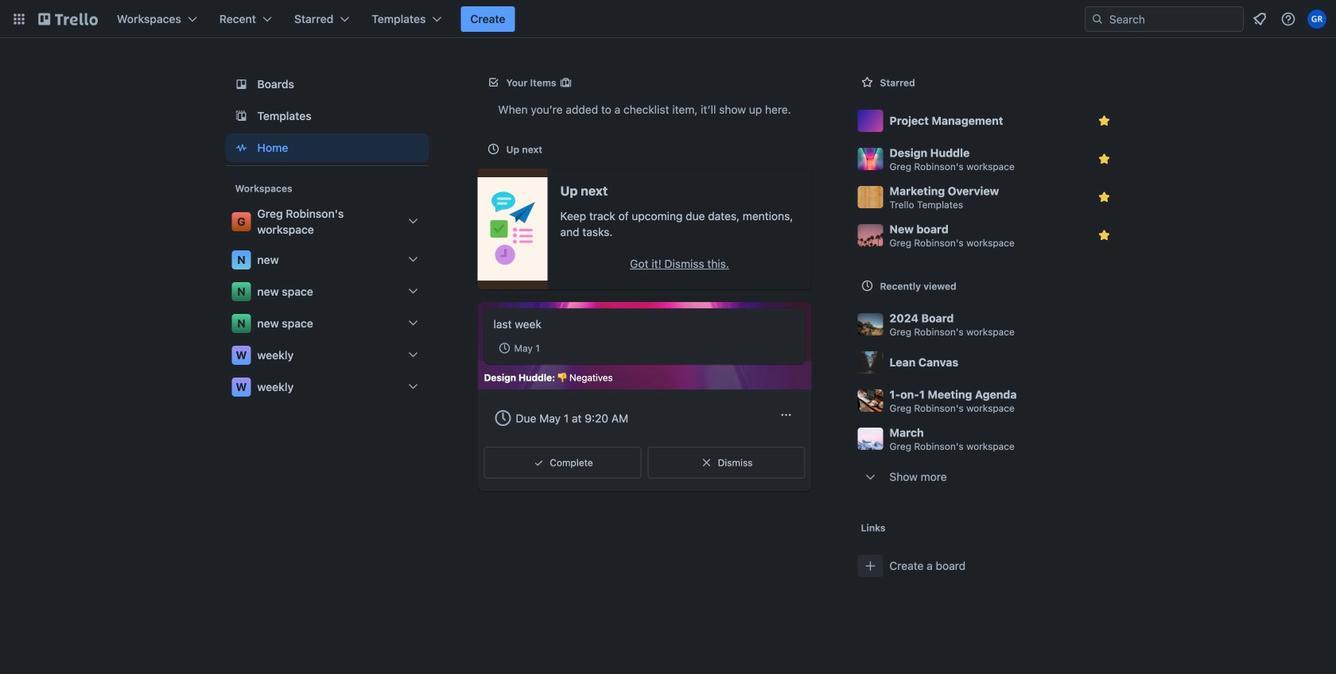 Task type: locate. For each thing, give the bounding box(es) containing it.
primary element
[[0, 0, 1336, 38]]

Search field
[[1104, 8, 1243, 30]]

click to unstar design huddle. it will be removed from your starred list. image
[[1097, 151, 1112, 167]]

click to unstar project management. it will be removed from your starred list. image
[[1097, 113, 1112, 129]]

board image
[[232, 75, 251, 94]]

home image
[[232, 138, 251, 158]]

search image
[[1091, 13, 1104, 25]]

template board image
[[232, 107, 251, 126]]



Task type: vqa. For each thing, say whether or not it's contained in the screenshot.
Click to unstar Project Management. It will be removed from your starred list. icon
yes



Task type: describe. For each thing, give the bounding box(es) containing it.
back to home image
[[38, 6, 98, 32]]

0 notifications image
[[1251, 10, 1270, 29]]

click to unstar new board. it will be removed from your starred list. image
[[1097, 228, 1112, 243]]

open information menu image
[[1281, 11, 1297, 27]]

greg robinson (gregrobinson96) image
[[1308, 10, 1327, 29]]

click to unstar marketing overview. it will be removed from your starred list. image
[[1097, 189, 1112, 205]]



